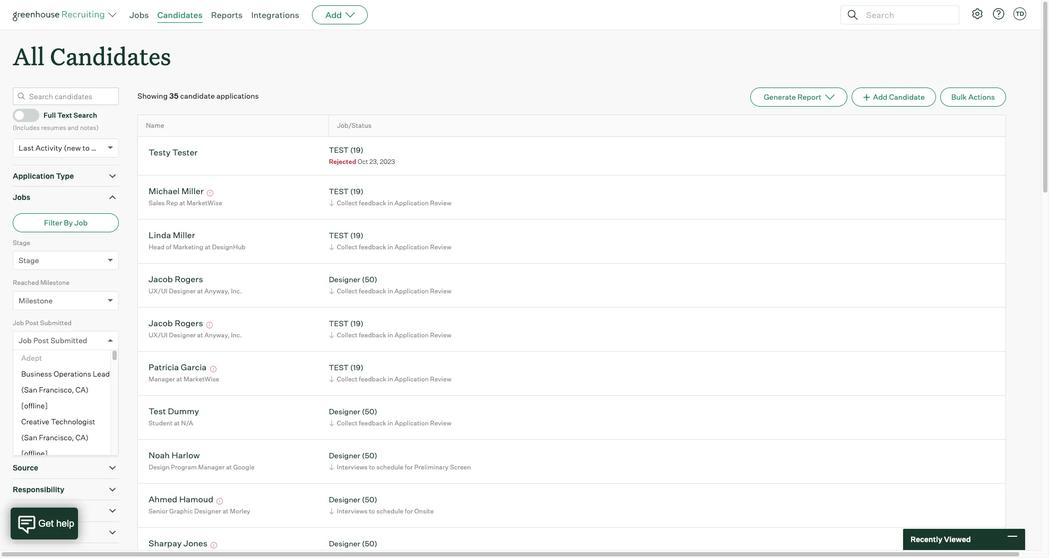Task type: vqa. For each thing, say whether or not it's contained in the screenshot.


Task type: locate. For each thing, give the bounding box(es) containing it.
jobs down application type
[[13, 193, 30, 202]]

1 horizontal spatial form
[[48, 414, 66, 423]]

education
[[13, 528, 49, 537]]

generate
[[764, 92, 796, 101]]

generate report button
[[751, 88, 848, 107]]

0 vertical spatial interviews
[[337, 463, 368, 471]]

0 vertical spatial jacob rogers link
[[149, 274, 203, 286]]

patricia garcia has been in application review for more than 5 days image
[[208, 366, 218, 372]]

schedule up designer (50) interviews to schedule for onsite
[[377, 463, 404, 471]]

(19) for patricia garcia
[[350, 363, 364, 372]]

0 vertical spatial [offline]
[[21, 401, 48, 410]]

3 (50) from the top
[[362, 451, 377, 460]]

0 vertical spatial form
[[13, 397, 28, 405]]

2 inc. from the top
[[231, 331, 242, 339]]

1 vertical spatial inc.
[[231, 331, 242, 339]]

candidates down jobs link
[[50, 40, 171, 72]]

sharpay jones link
[[149, 538, 208, 550]]

0 vertical spatial for
[[405, 463, 413, 471]]

jacob down head
[[149, 274, 173, 284]]

1 designer (50) collect feedback in application review from the top
[[329, 275, 452, 295]]

review
[[430, 199, 452, 207], [430, 243, 452, 251], [430, 287, 452, 295], [430, 331, 452, 339], [430, 375, 452, 383], [430, 419, 452, 427]]

0 vertical spatial manager
[[149, 375, 175, 383]]

submitted down reached milestone element
[[40, 319, 72, 327]]

rogers for jacob rogers
[[175, 318, 203, 328]]

1 for from the top
[[405, 463, 413, 471]]

interviews inside designer (50) interviews to schedule for preliminary screen
[[337, 463, 368, 471]]

1 vertical spatial manager
[[198, 463, 225, 471]]

1 vertical spatial interviews
[[337, 508, 368, 515]]

None field
[[19, 332, 21, 350]]

6 feedback from the top
[[359, 419, 386, 427]]

bulk actions link
[[940, 88, 1006, 107]]

sent
[[45, 359, 59, 368]]

interviews up designer (50) interviews to schedule for onsite
[[337, 463, 368, 471]]

schedule for designer (50) interviews to schedule for onsite
[[377, 508, 404, 515]]

1 (19) from the top
[[350, 145, 364, 154]]

job
[[74, 218, 88, 227], [13, 319, 24, 327], [19, 336, 32, 345]]

reached milestone
[[13, 279, 70, 287]]

patricia garcia link
[[149, 362, 207, 374]]

rogers inside "jacob rogers ux/ui designer at anyway, inc."
[[175, 274, 203, 284]]

add inside popup button
[[325, 10, 342, 20]]

candidates right jobs link
[[157, 10, 203, 20]]

1 rogers from the top
[[175, 274, 203, 284]]

at inside noah harlow design program manager at google
[[226, 463, 232, 471]]

1 ca) from the top
[[76, 385, 88, 394]]

1 vertical spatial ca)
[[76, 433, 88, 442]]

0 horizontal spatial add
[[325, 10, 342, 20]]

anyway, inside "jacob rogers ux/ui designer at anyway, inc."
[[204, 287, 230, 295]]

35
[[169, 91, 179, 100]]

stage element
[[13, 238, 119, 278]]

6 in from the top
[[388, 419, 393, 427]]

1 vertical spatial for
[[405, 508, 413, 515]]

add
[[325, 10, 342, 20], [873, 92, 888, 101]]

4 collect from the top
[[337, 331, 358, 339]]

2 rogers from the top
[[175, 318, 203, 328]]

ux/ui
[[149, 287, 168, 295], [149, 331, 168, 339]]

designer (50)
[[329, 539, 377, 548]]

pipeline tasks
[[13, 506, 65, 515]]

3 collect from the top
[[337, 287, 358, 295]]

form
[[13, 397, 28, 405], [48, 414, 66, 423]]

5 collect from the top
[[337, 375, 358, 383]]

1 vertical spatial [offline]
[[21, 449, 48, 458]]

0 vertical spatial rogers
[[175, 274, 203, 284]]

creative
[[21, 417, 49, 426]]

5 test from the top
[[329, 363, 349, 372]]

to inside designer (50) interviews to schedule for preliminary screen
[[369, 463, 375, 471]]

jacob rogers link
[[149, 274, 203, 286], [149, 318, 203, 330]]

2 [offline] from the top
[[21, 449, 48, 458]]

job inside button
[[74, 218, 88, 227]]

4 (19) from the top
[[350, 319, 364, 328]]

collect
[[337, 199, 358, 207], [337, 243, 358, 251], [337, 287, 358, 295], [337, 331, 358, 339], [337, 375, 358, 383], [337, 419, 358, 427]]

form element
[[13, 396, 119, 436]]

1 vertical spatial candidates
[[50, 40, 171, 72]]

bulk actions
[[952, 92, 995, 101]]

name
[[146, 122, 164, 130]]

2 test from the top
[[329, 187, 349, 196]]

2 for from the top
[[405, 508, 413, 515]]

0 vertical spatial inc.
[[231, 287, 242, 295]]

2 schedule from the top
[[377, 508, 404, 515]]

interviews for designer (50) interviews to schedule for onsite
[[337, 508, 368, 515]]

5 (19) from the top
[[350, 363, 364, 372]]

1 vertical spatial francisco,
[[39, 433, 74, 442]]

0 vertical spatial (san
[[21, 385, 37, 394]]

generate report
[[764, 92, 822, 101]]

1 vertical spatial jobs
[[13, 193, 30, 202]]

jacob inside "jacob rogers ux/ui designer at anyway, inc."
[[149, 274, 173, 284]]

1 horizontal spatial manager
[[198, 463, 225, 471]]

1 vertical spatial ux/ui
[[149, 331, 168, 339]]

all candidates
[[13, 40, 171, 72]]

1 (san from the top
[[21, 385, 37, 394]]

(new
[[64, 143, 81, 152]]

1 inc. from the top
[[231, 287, 242, 295]]

preliminary
[[414, 463, 449, 471]]

0 vertical spatial job
[[74, 218, 88, 227]]

schedule inside designer (50) interviews to schedule for preliminary screen
[[377, 463, 404, 471]]

jacob rogers link down of
[[149, 274, 203, 286]]

test dummy student at n/a
[[149, 406, 199, 427]]

for left onsite
[[405, 508, 413, 515]]

0 vertical spatial schedule
[[377, 463, 404, 471]]

1 vertical spatial add
[[873, 92, 888, 101]]

collect for first collect feedback in application review link from the top of the page
[[337, 199, 358, 207]]

1 jacob from the top
[[149, 274, 173, 284]]

to for designer (50) interviews to schedule for preliminary screen
[[369, 463, 375, 471]]

hamoud
[[179, 494, 213, 505]]

To be sent checkbox
[[15, 359, 22, 366]]

responsibility
[[13, 485, 64, 494]]

2 (50) from the top
[[362, 407, 377, 416]]

1 vertical spatial (san
[[21, 433, 37, 442]]

4 in from the top
[[388, 331, 393, 339]]

at right marketing
[[205, 243, 211, 251]]

submitted
[[40, 319, 72, 327], [51, 336, 87, 345]]

ca) down operations at the bottom left
[[76, 385, 88, 394]]

0 vertical spatial to
[[83, 143, 90, 152]]

jobs
[[130, 10, 149, 20], [13, 193, 30, 202]]

1 test (19) collect feedback in application review from the top
[[329, 187, 452, 207]]

6 collect from the top
[[337, 419, 358, 427]]

collect for sixth collect feedback in application review link from the top
[[337, 419, 358, 427]]

1 vertical spatial schedule
[[377, 508, 404, 515]]

at left google
[[226, 463, 232, 471]]

anyway, down jacob rogers has been in application review for more than 5 days icon
[[204, 331, 230, 339]]

interviews up designer (50)
[[337, 508, 368, 515]]

Search text field
[[864, 7, 950, 23]]

submitted up the sent
[[51, 336, 87, 345]]

rogers
[[175, 274, 203, 284], [175, 318, 203, 328]]

ca) down technologist
[[76, 433, 88, 442]]

ux/ui down jacob rogers
[[149, 331, 168, 339]]

patricia
[[149, 362, 179, 372]]

jacob rogers has been in application review for more than 5 days image
[[205, 322, 215, 328]]

application
[[13, 171, 54, 180], [395, 199, 429, 207], [395, 243, 429, 251], [395, 287, 429, 295], [395, 331, 429, 339], [395, 375, 429, 383], [395, 419, 429, 427]]

collect for fourth collect feedback in application review link from the bottom of the page
[[337, 287, 358, 295]]

jobs link
[[130, 10, 149, 20]]

profile details
[[13, 442, 63, 451]]

1 vertical spatial miller
[[173, 230, 195, 240]]

2 in from the top
[[388, 243, 393, 251]]

milestone down stage element
[[40, 279, 70, 287]]

0 vertical spatial candidates
[[157, 10, 203, 20]]

to up designer (50) interviews to schedule for onsite
[[369, 463, 375, 471]]

jacob rogers
[[149, 318, 203, 328]]

1 vertical spatial designer (50) collect feedback in application review
[[329, 407, 452, 427]]

a
[[42, 414, 46, 423]]

showing 35 candidate applications
[[137, 91, 259, 100]]

1 collect from the top
[[337, 199, 358, 207]]

to
[[83, 143, 90, 152], [369, 463, 375, 471], [369, 508, 375, 515]]

2 test (19) collect feedback in application review from the top
[[329, 231, 452, 251]]

miller up marketing
[[173, 230, 195, 240]]

at down patricia garcia link
[[176, 375, 182, 383]]

manager right program
[[198, 463, 225, 471]]

miller for michael
[[181, 186, 204, 196]]

recently viewed
[[911, 535, 971, 544]]

marketwise down garcia
[[184, 375, 219, 383]]

source
[[13, 463, 38, 472]]

add for add candidate
[[873, 92, 888, 101]]

to be sent
[[26, 359, 59, 368]]

noah harlow design program manager at google
[[149, 450, 255, 471]]

to inside designer (50) interviews to schedule for onsite
[[369, 508, 375, 515]]

anyway, up jacob rogers has been in application review for more than 5 days icon
[[204, 287, 230, 295]]

filter by job button
[[13, 213, 119, 232]]

4 (50) from the top
[[362, 495, 377, 504]]

(includes
[[13, 124, 40, 132]]

sales rep at marketwise
[[149, 199, 222, 207]]

integrations link
[[251, 10, 299, 20]]

be
[[36, 359, 44, 368]]

ca) inside business operations lead (san francisco, ca) [offline]
[[76, 385, 88, 394]]

1 vertical spatial job
[[13, 319, 24, 327]]

reached milestone element
[[13, 278, 119, 318]]

0 vertical spatial miller
[[181, 186, 204, 196]]

0 vertical spatial add
[[325, 10, 342, 20]]

1 vertical spatial to
[[369, 463, 375, 471]]

3 (19) from the top
[[350, 231, 364, 240]]

2 francisco, from the top
[[39, 433, 74, 442]]

marketwise down michael miller has been in application review for more than 5 days image
[[187, 199, 222, 207]]

(san inside creative technologist (san francisco, ca) [offline]
[[21, 433, 37, 442]]

linda
[[149, 230, 171, 240]]

report
[[798, 92, 822, 101]]

(50) for noah harlow
[[362, 451, 377, 460]]

miller inside linda miller head of marketing at designhub
[[173, 230, 195, 240]]

test for patricia garcia
[[329, 363, 349, 372]]

0 vertical spatial francisco,
[[39, 385, 74, 394]]

for inside designer (50) interviews to schedule for preliminary screen
[[405, 463, 413, 471]]

old)
[[91, 143, 105, 152]]

1 test from the top
[[329, 145, 349, 154]]

2 jacob rogers link from the top
[[149, 318, 203, 330]]

designer (50) interviews to schedule for onsite
[[329, 495, 434, 515]]

1 vertical spatial jacob
[[149, 318, 173, 328]]

pending submission
[[26, 378, 90, 387]]

1 [offline] from the top
[[21, 401, 48, 410]]

2 (san from the top
[[21, 433, 37, 442]]

0 horizontal spatial jobs
[[13, 193, 30, 202]]

at left n/a
[[174, 419, 180, 427]]

manager down patricia
[[149, 375, 175, 383]]

0 vertical spatial jacob
[[149, 274, 173, 284]]

senior
[[149, 508, 168, 515]]

schedule
[[377, 463, 404, 471], [377, 508, 404, 515]]

(19) for michael miller
[[350, 187, 364, 196]]

lead
[[93, 370, 110, 379]]

2 collect from the top
[[337, 243, 358, 251]]

test (19) collect feedback in application review for patricia garcia
[[329, 363, 452, 383]]

job post submitted element
[[13, 318, 119, 558]]

4 test from the top
[[329, 319, 349, 328]]

3 review from the top
[[430, 287, 452, 295]]

for for designer (50) interviews to schedule for onsite
[[405, 508, 413, 515]]

form right a in the left bottom of the page
[[48, 414, 66, 423]]

onsite
[[414, 508, 434, 515]]

ux/ui up jacob rogers
[[149, 287, 168, 295]]

jacob rogers link up ux/ui designer at anyway, inc.
[[149, 318, 203, 330]]

applications
[[216, 91, 259, 100]]

feedback
[[359, 199, 386, 207], [359, 243, 386, 251], [359, 287, 386, 295], [359, 331, 386, 339], [359, 375, 386, 383], [359, 419, 386, 427]]

[offline] inside business operations lead (san francisco, ca) [offline]
[[21, 401, 48, 410]]

designer
[[329, 275, 360, 284], [169, 287, 196, 295], [169, 331, 196, 339], [329, 407, 360, 416], [329, 451, 360, 460], [329, 495, 360, 504], [194, 508, 221, 515], [329, 539, 360, 548]]

rogers up ux/ui designer at anyway, inc.
[[175, 318, 203, 328]]

job post submitted
[[13, 319, 72, 327], [19, 336, 87, 345]]

linda miller head of marketing at designhub
[[149, 230, 246, 251]]

collect for 5th collect feedback in application review link from the bottom of the page
[[337, 243, 358, 251]]

1 ux/ui from the top
[[149, 287, 168, 295]]

(san down business
[[21, 385, 37, 394]]

business operations lead (san francisco, ca) [offline] option
[[13, 366, 110, 414]]

add candidate
[[873, 92, 925, 101]]

1 schedule from the top
[[377, 463, 404, 471]]

3 test (19) collect feedback in application review from the top
[[329, 319, 452, 339]]

at right 'rep'
[[179, 199, 185, 207]]

0 horizontal spatial form
[[13, 397, 28, 405]]

0 vertical spatial ux/ui
[[149, 287, 168, 295]]

1 vertical spatial stage
[[19, 256, 39, 265]]

1 francisco, from the top
[[39, 385, 74, 394]]

for inside designer (50) interviews to schedule for onsite
[[405, 508, 413, 515]]

designer (50) interviews to schedule for preliminary screen
[[329, 451, 471, 471]]

0 vertical spatial anyway,
[[204, 287, 230, 295]]

0 vertical spatial jobs
[[130, 10, 149, 20]]

to up designer (50)
[[369, 508, 375, 515]]

for left preliminary
[[405, 463, 413, 471]]

1 vertical spatial rogers
[[175, 318, 203, 328]]

designer inside "jacob rogers ux/ui designer at anyway, inc."
[[169, 287, 196, 295]]

job post submitted up the sent
[[19, 336, 87, 345]]

1 feedback from the top
[[359, 199, 386, 207]]

at down ahmed hamoud has been in onsite for more than 21 days image
[[223, 508, 228, 515]]

1 vertical spatial jacob rogers link
[[149, 318, 203, 330]]

1 horizontal spatial add
[[873, 92, 888, 101]]

[offline] up source
[[21, 449, 48, 458]]

2 interviews from the top
[[337, 508, 368, 515]]

reached
[[13, 279, 39, 287]]

0 horizontal spatial manager
[[149, 375, 175, 383]]

0 vertical spatial ca)
[[76, 385, 88, 394]]

at inside "jacob rogers ux/ui designer at anyway, inc."
[[197, 287, 203, 295]]

0 vertical spatial designer (50) collect feedback in application review
[[329, 275, 452, 295]]

application for 5th collect feedback in application review link from the bottom of the page
[[395, 243, 429, 251]]

to left old)
[[83, 143, 90, 152]]

1 vertical spatial form
[[48, 414, 66, 423]]

1 interviews from the top
[[337, 463, 368, 471]]

test
[[329, 145, 349, 154], [329, 187, 349, 196], [329, 231, 349, 240], [329, 319, 349, 328], [329, 363, 349, 372]]

miller up the sales rep at marketwise
[[181, 186, 204, 196]]

rogers down marketing
[[175, 274, 203, 284]]

td button
[[1012, 5, 1029, 22]]

schedule inside designer (50) interviews to schedule for onsite
[[377, 508, 404, 515]]

2 designer (50) collect feedback in application review from the top
[[329, 407, 452, 427]]

4 test (19) collect feedback in application review from the top
[[329, 363, 452, 383]]

jobs left candidates link
[[130, 10, 149, 20]]

garcia
[[181, 362, 207, 372]]

viewed
[[944, 535, 971, 544]]

(san down creative
[[21, 433, 37, 442]]

interviews for designer (50) interviews to schedule for preliminary screen
[[337, 463, 368, 471]]

(19) inside test (19) rejected oct 23, 2023
[[350, 145, 364, 154]]

at up jacob rogers
[[197, 287, 203, 295]]

2 ca) from the top
[[76, 433, 88, 442]]

type
[[56, 171, 74, 180]]

job post submitted down reached milestone element
[[13, 319, 72, 327]]

schedule left onsite
[[377, 508, 404, 515]]

2 vertical spatial to
[[369, 508, 375, 515]]

to
[[26, 359, 34, 368]]

michael miller link
[[149, 186, 204, 198]]

at down jacob rogers
[[197, 331, 203, 339]]

application for fourth collect feedback in application review link from the bottom of the page
[[395, 287, 429, 295]]

testy
[[149, 147, 171, 157]]

marketwise
[[187, 199, 222, 207], [184, 375, 219, 383]]

2 collect feedback in application review link from the top
[[327, 242, 454, 252]]

jacob up ux/ui designer at anyway, inc.
[[149, 318, 173, 328]]

[offline] up select
[[21, 401, 48, 410]]

to for designer (50) interviews to schedule for onsite
[[369, 508, 375, 515]]

screen
[[450, 463, 471, 471]]

test (19) rejected oct 23, 2023
[[329, 145, 395, 166]]

2 (19) from the top
[[350, 187, 364, 196]]

collect for 4th collect feedback in application review link
[[337, 331, 358, 339]]

(19)
[[350, 145, 364, 154], [350, 187, 364, 196], [350, 231, 364, 240], [350, 319, 364, 328], [350, 363, 364, 372]]

(50) inside designer (50) interviews to schedule for preliminary screen
[[362, 451, 377, 460]]

google
[[233, 463, 255, 471]]

form up select
[[13, 397, 28, 405]]

1 anyway, from the top
[[204, 287, 230, 295]]

5 (50) from the top
[[362, 539, 377, 548]]

interviews inside designer (50) interviews to schedule for onsite
[[337, 508, 368, 515]]

2 jacob from the top
[[149, 318, 173, 328]]

candidate
[[180, 91, 215, 100]]

test (19) collect feedback in application review
[[329, 187, 452, 207], [329, 231, 452, 251], [329, 319, 452, 339], [329, 363, 452, 383]]

by
[[64, 218, 73, 227]]

[offline] inside creative technologist (san francisco, ca) [offline]
[[21, 449, 48, 458]]

all
[[13, 40, 44, 72]]

1 (50) from the top
[[362, 275, 377, 284]]

application for 4th collect feedback in application review link
[[395, 331, 429, 339]]

3 feedback from the top
[[359, 287, 386, 295]]

1 vertical spatial anyway,
[[204, 331, 230, 339]]

0 vertical spatial milestone
[[40, 279, 70, 287]]

details
[[38, 442, 63, 451]]

milestone down the reached milestone
[[19, 296, 53, 305]]

test (19) collect feedback in application review for jacob rogers
[[329, 319, 452, 339]]



Task type: describe. For each thing, give the bounding box(es) containing it.
1 in from the top
[[388, 199, 393, 207]]

2 feedback from the top
[[359, 243, 386, 251]]

full text search (includes resumes and notes)
[[13, 111, 99, 132]]

oct
[[358, 158, 368, 166]]

testy tester link
[[149, 147, 198, 159]]

1 collect feedback in application review link from the top
[[327, 198, 454, 208]]

test for michael miller
[[329, 187, 349, 196]]

inc. inside "jacob rogers ux/ui designer at anyway, inc."
[[231, 287, 242, 295]]

at inside test dummy student at n/a
[[174, 419, 180, 427]]

designer (50) collect feedback in application review for dummy
[[329, 407, 452, 427]]

last
[[19, 143, 34, 152]]

1 review from the top
[[430, 199, 452, 207]]

harlow
[[172, 450, 200, 461]]

candidates link
[[157, 10, 203, 20]]

jones
[[184, 538, 208, 549]]

notes)
[[80, 124, 99, 132]]

1 vertical spatial submitted
[[51, 336, 87, 345]]

add button
[[312, 5, 368, 24]]

2 ux/ui from the top
[[149, 331, 168, 339]]

1 vertical spatial job post submitted
[[19, 336, 87, 345]]

business
[[21, 370, 52, 379]]

0 vertical spatial submitted
[[40, 319, 72, 327]]

jacob for jacob rogers
[[149, 318, 173, 328]]

ca) inside creative technologist (san francisco, ca) [offline]
[[76, 433, 88, 442]]

6 collect feedback in application review link from the top
[[327, 418, 454, 428]]

creative technologist (san francisco, ca) [offline] option
[[13, 414, 110, 462]]

interviews to schedule for onsite link
[[327, 506, 436, 517]]

1 vertical spatial marketwise
[[184, 375, 219, 383]]

0 vertical spatial marketwise
[[187, 199, 222, 207]]

(50) for jacob rogers
[[362, 275, 377, 284]]

application type
[[13, 171, 74, 180]]

schedule for designer (50) interviews to schedule for preliminary screen
[[377, 463, 404, 471]]

text
[[57, 111, 72, 119]]

michael miller has been in application review for more than 5 days image
[[206, 190, 215, 196]]

application for sixth collect feedback in application review link from the top
[[395, 419, 429, 427]]

add for add
[[325, 10, 342, 20]]

ahmed hamoud
[[149, 494, 213, 505]]

4 collect feedback in application review link from the top
[[327, 330, 454, 340]]

3 collect feedback in application review link from the top
[[327, 286, 454, 296]]

4 feedback from the top
[[359, 331, 386, 339]]

5 in from the top
[[388, 375, 393, 383]]

pending
[[26, 378, 52, 387]]

5 review from the top
[[430, 375, 452, 383]]

design
[[149, 463, 170, 471]]

last activity (new to old) option
[[19, 143, 105, 152]]

sharpay jones
[[149, 538, 208, 549]]

rep
[[166, 199, 178, 207]]

select a form
[[19, 414, 66, 423]]

bulk
[[952, 92, 967, 101]]

(19) for jacob rogers
[[350, 319, 364, 328]]

francisco, inside creative technologist (san francisco, ca) [offline]
[[39, 433, 74, 442]]

filter by job
[[44, 218, 88, 227]]

profile
[[13, 442, 36, 451]]

ux/ui inside "jacob rogers ux/ui designer at anyway, inc."
[[149, 287, 168, 295]]

collect for 2nd collect feedback in application review link from the bottom of the page
[[337, 375, 358, 383]]

linda miller link
[[149, 230, 195, 242]]

(50) inside designer (50) interviews to schedule for onsite
[[362, 495, 377, 504]]

michael miller
[[149, 186, 204, 196]]

0 vertical spatial stage
[[13, 239, 30, 247]]

test dummy link
[[149, 406, 199, 418]]

application for first collect feedback in application review link from the top of the page
[[395, 199, 429, 207]]

candidate reports are now available! apply filters and select "view in app" element
[[751, 88, 848, 107]]

test inside test (19) rejected oct 23, 2023
[[329, 145, 349, 154]]

jacob for jacob rogers ux/ui designer at anyway, inc.
[[149, 274, 173, 284]]

adept
[[21, 354, 42, 363]]

operations
[[54, 370, 91, 379]]

1 horizontal spatial jobs
[[130, 10, 149, 20]]

morley
[[230, 508, 250, 515]]

2 anyway, from the top
[[204, 331, 230, 339]]

ux/ui designer at anyway, inc.
[[149, 331, 242, 339]]

sharpay
[[149, 538, 182, 549]]

interviews to schedule for preliminary screen link
[[327, 462, 474, 472]]

and
[[68, 124, 79, 132]]

0 vertical spatial job post submitted
[[13, 319, 72, 327]]

designer inside designer (50) interviews to schedule for preliminary screen
[[329, 451, 360, 460]]

ahmed hamoud has been in onsite for more than 21 days image
[[215, 498, 225, 505]]

reports link
[[211, 10, 243, 20]]

designer inside designer (50) interviews to schedule for onsite
[[329, 495, 360, 504]]

(san inside business operations lead (san francisco, ca) [offline]
[[21, 385, 37, 394]]

ahmed
[[149, 494, 177, 505]]

3 test from the top
[[329, 231, 349, 240]]

activity
[[35, 143, 62, 152]]

patricia garcia
[[149, 362, 207, 372]]

ahmed hamoud link
[[149, 494, 213, 506]]

manager inside noah harlow design program manager at google
[[198, 463, 225, 471]]

jacob rogers ux/ui designer at anyway, inc.
[[149, 274, 242, 295]]

business operations lead (san francisco, ca) [offline]
[[21, 370, 110, 410]]

miller for linda
[[173, 230, 195, 240]]

2 review from the top
[[430, 243, 452, 251]]

designer (50) collect feedback in application review for rogers
[[329, 275, 452, 295]]

showing
[[137, 91, 168, 100]]

Search candidates field
[[13, 88, 119, 105]]

head
[[149, 243, 165, 251]]

1 vertical spatial milestone
[[19, 296, 53, 305]]

sharpay jones has been in technical interview for more than 14 days image
[[209, 542, 219, 549]]

select
[[19, 414, 40, 423]]

graphic
[[169, 508, 193, 515]]

4 review from the top
[[430, 331, 452, 339]]

technologist
[[51, 417, 95, 426]]

test
[[149, 406, 166, 416]]

5 feedback from the top
[[359, 375, 386, 383]]

to for last activity (new to old)
[[83, 143, 90, 152]]

full
[[44, 111, 56, 119]]

integrations
[[251, 10, 299, 20]]

designhub
[[212, 243, 246, 251]]

sales
[[149, 199, 165, 207]]

submission
[[54, 378, 90, 387]]

senior graphic designer at morley
[[149, 508, 250, 515]]

configure image
[[971, 7, 984, 20]]

0 vertical spatial post
[[25, 319, 39, 327]]

1 vertical spatial post
[[33, 336, 49, 345]]

6 review from the top
[[430, 419, 452, 427]]

noah
[[149, 450, 170, 461]]

td button
[[1014, 7, 1026, 20]]

2 vertical spatial job
[[19, 336, 32, 345]]

add candidate link
[[852, 88, 936, 107]]

3 in from the top
[[388, 287, 393, 295]]

none field inside the "job post submitted" element
[[19, 332, 21, 350]]

checkmark image
[[18, 111, 25, 118]]

test (19) collect feedback in application review for michael miller
[[329, 187, 452, 207]]

1 jacob rogers link from the top
[[149, 274, 203, 286]]

(50) for test dummy
[[362, 407, 377, 416]]

for for designer (50) interviews to schedule for preliminary screen
[[405, 463, 413, 471]]

5 collect feedback in application review link from the top
[[327, 374, 454, 384]]

rogers for jacob rogers ux/ui designer at anyway, inc.
[[175, 274, 203, 284]]

test for jacob rogers
[[329, 319, 349, 328]]

application for 2nd collect feedback in application review link from the bottom of the page
[[395, 375, 429, 383]]

tester
[[172, 147, 198, 157]]

student
[[149, 419, 173, 427]]

search
[[74, 111, 97, 119]]

last activity (new to old)
[[19, 143, 105, 152]]

greenhouse recruiting image
[[13, 8, 108, 21]]

tasks
[[44, 506, 65, 515]]

filter
[[44, 218, 62, 227]]

at inside linda miller head of marketing at designhub
[[205, 243, 211, 251]]

manager at marketwise
[[149, 375, 219, 383]]

francisco, inside business operations lead (san francisco, ca) [offline]
[[39, 385, 74, 394]]



